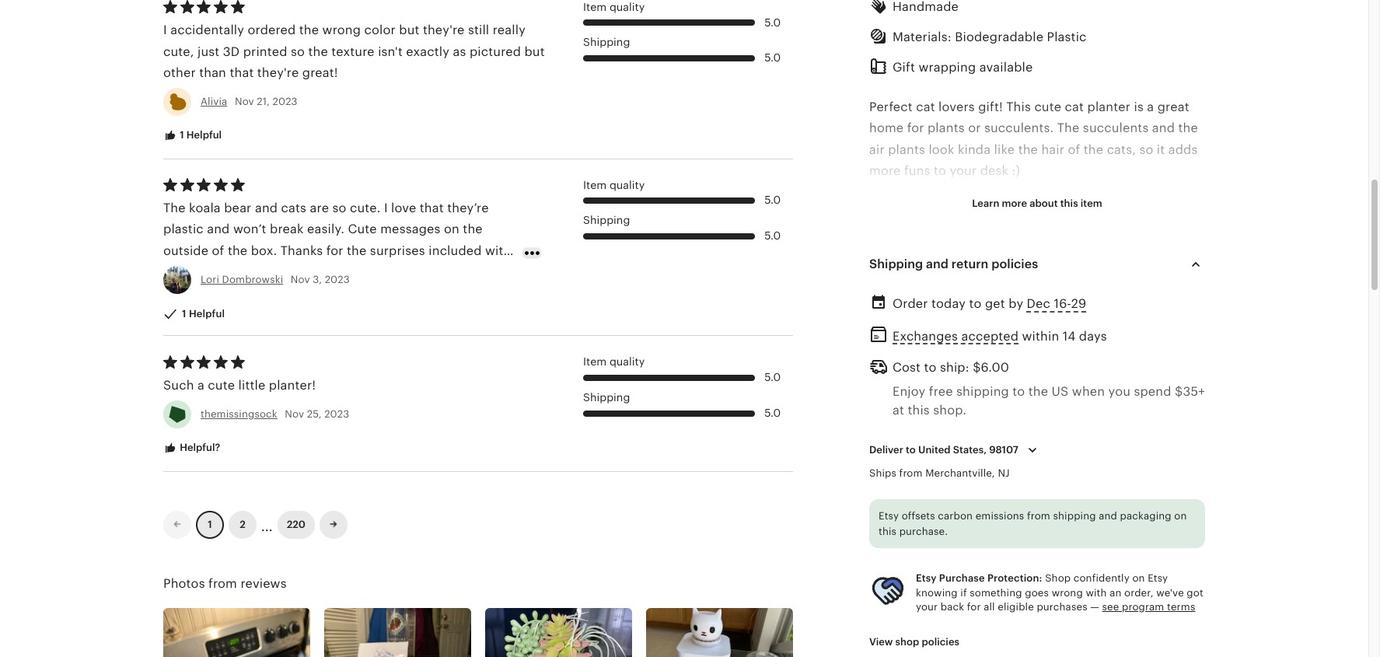 Task type: describe. For each thing, give the bounding box(es) containing it.
wrong inside i accidentally ordered the wrong color but they're still really cute, just 3d printed so the texture isn't exactly as pictured but other than that they're great!
[[322, 23, 361, 38]]

this inside enjoy free shipping to the us when you spend $35+ at this shop.
[[908, 403, 930, 418]]

the up great!
[[308, 44, 328, 59]]

made
[[909, 353, 943, 368]]

hours
[[1082, 438, 1117, 453]]

shipping inside etsy offsets carbon emissions from shipping and packaging on this purchase.
[[1053, 510, 1096, 522]]

the down succulents.
[[1018, 142, 1038, 157]]

a up — in the right of the page
[[1087, 586, 1094, 601]]

to right "first"
[[897, 375, 909, 389]]

look
[[929, 142, 955, 157]]

for inside shop confidently on etsy knowing if something goes wrong with an order, we've got your back for all eligible purchases —
[[967, 601, 981, 613]]

0 horizontal spatial cute
[[208, 378, 235, 393]]

also
[[1045, 227, 1069, 241]]

program
[[1122, 601, 1165, 613]]

shop inside the koala bear and cats are so cute. i love that they're plastic and won't break easily. cute messages on the outside of the box. thanks for the surprises included with the order. packed well and fast shipping. will definitely order from the shop again in the future.
[[255, 285, 285, 300]]

need
[[1054, 586, 1084, 601]]

a left pen at the top right
[[973, 311, 980, 326]]

photos from reviews
[[163, 576, 287, 591]]

item for i accidentally ordered the wrong color but they're still really cute, just 3d printed so the texture isn't exactly as pictured but other than that they're great!
[[583, 1, 607, 13]]

purchase.
[[899, 526, 948, 537]]

available
[[980, 60, 1033, 75]]

the up adds
[[1179, 121, 1198, 136]]

from right ships
[[899, 467, 923, 479]]

got
[[1187, 587, 1204, 598]]

policies inside dropdown button
[[992, 257, 1038, 272]]

isn't
[[378, 44, 403, 59]]

the koala bear and cats are so cute. i love that they're plastic and won't break easily. cute messages on the outside of the box. thanks for the surprises included with the order. packed well and fast shipping. will definitely order from the shop again in the future.
[[163, 201, 511, 300]]

the inside the koala bear and cats are so cute. i love that they're plastic and won't break easily. cute messages on the outside of the box. thanks for the surprises included with the order. packed well and fast shipping. will definitely order from the shop again in the future.
[[163, 201, 186, 216]]

1 vertical spatial 1
[[182, 308, 186, 319]]

size.
[[958, 459, 985, 474]]

to down look
[[934, 163, 946, 178]]

4 5.0 from the top
[[765, 229, 781, 242]]

cats,
[[1107, 142, 1136, 157]]

order today to get by dec 16-29
[[893, 297, 1087, 311]]

shop.
[[933, 403, 967, 418]]

order
[[893, 297, 928, 311]]

the down outside
[[163, 264, 183, 279]]

0 horizontal spatial plants
[[888, 142, 925, 157]]

us
[[945, 607, 959, 622]]

1 helpful inside button
[[177, 129, 222, 141]]

nj
[[998, 467, 1010, 479]]

2 5.0 from the top
[[765, 52, 781, 64]]

from right 'photos'
[[208, 576, 237, 591]]

themissingsock link
[[201, 408, 277, 420]]

we down included**
[[1112, 353, 1130, 368]]

adds
[[1169, 142, 1198, 157]]

and down "great"
[[1152, 121, 1175, 136]]

6 5.0 from the top
[[765, 407, 781, 419]]

exchanges accepted within 14 days
[[893, 329, 1107, 343]]

custom
[[869, 332, 917, 347]]

and up won't
[[255, 201, 278, 216]]

the down they're
[[463, 222, 483, 237]]

accidentally
[[170, 23, 244, 38]]

//////////sizing//////////// we offer different sizes. if you need a specific size, please send us a customize order request.
[[869, 565, 1176, 622]]

0 horizontal spatial is
[[896, 353, 905, 368]]

a right us
[[963, 607, 970, 622]]

item quality for i accidentally ordered the wrong color but they're still really cute, just 3d printed so the texture isn't exactly as pictured but other than that they're great!
[[583, 1, 645, 13]]

to inside enjoy free shipping to the us when you spend $35+ at this shop.
[[1013, 384, 1025, 399]]

small
[[1056, 311, 1088, 326]]

for inside the koala bear and cats are so cute. i love that they're plastic and won't break easily. cute messages on the outside of the box. thanks for the surprises included with the order. packed well and fast shipping. will definitely order from the shop again in the future.
[[326, 243, 343, 258]]

again
[[288, 285, 321, 300]]

1 vertical spatial nov
[[291, 273, 310, 285]]

emissions
[[976, 510, 1025, 522]]

1 inside 1 helpful button
[[180, 129, 184, 141]]

please
[[869, 607, 909, 622]]

can
[[895, 311, 917, 326]]

on inside please note that each cat takes 5-7 hours to create depending on size.
[[939, 459, 954, 474]]

i inside i accidentally ordered the wrong color but they're still really cute, just 3d printed so the texture isn't exactly as pictured but other than that they're great!
[[163, 23, 167, 38]]

shop inside button
[[896, 636, 919, 648]]

on inside shop confidently on etsy knowing if something goes wrong with an order, we've got your back for all eligible purchases —
[[1133, 573, 1145, 584]]

0 vertical spatial but
[[399, 23, 420, 38]]

pictured
[[470, 44, 521, 59]]

order inside perfect cat lovers gift! this cute cat planter is a great home for plants or succulents. the succulents and the air plants look kinda like the hair of the cats, so it adds more funs to your desk :) we are proud to say that we invented this product and we were featured in buzzfeed, shut up and take my money and etsy. our cat has also been used by numerous artists for creative collaboration. in the product pictures, we use this super adorable cat planter in its original purpose which is a planter, but you can use it as a pen holder, small organizer, etc... custom work available. **plant not included** each one is made to order and hand painted, we were the first to introduce this model and take pride in each order.
[[962, 353, 995, 368]]

shut
[[1055, 205, 1081, 220]]

has
[[1020, 227, 1041, 241]]

1 horizontal spatial is
[[1091, 290, 1101, 305]]

220 link
[[277, 511, 315, 539]]

up
[[1085, 205, 1101, 220]]

in up our
[[978, 205, 989, 220]]

etsy for etsy purchase protection:
[[916, 573, 937, 584]]

break
[[270, 222, 304, 237]]

for right "home"
[[907, 121, 924, 136]]

1 vertical spatial 1 helpful
[[182, 308, 225, 319]]

and up my
[[1175, 184, 1198, 199]]

say
[[970, 184, 990, 199]]

confidently
[[1074, 573, 1130, 584]]

been
[[1073, 227, 1103, 241]]

materials: biodegradable plastic
[[893, 29, 1087, 44]]

perfect
[[869, 100, 913, 115]]

available.
[[953, 332, 1010, 347]]

shop confidently on etsy knowing if something goes wrong with an order, we've got your back for all eligible purchases —
[[916, 573, 1204, 613]]

invented
[[1041, 184, 1094, 199]]

cat down in
[[1144, 269, 1163, 284]]

nov for i accidentally ordered the wrong color but they're still really cute, just 3d printed so the texture isn't exactly as pictured but other than that they're great!
[[235, 96, 254, 107]]

1 vertical spatial they're
[[257, 65, 299, 80]]

3,
[[313, 273, 322, 285]]

if
[[961, 587, 967, 598]]

the inside perfect cat lovers gift! this cute cat planter is a great home for plants or succulents. the succulents and the air plants look kinda like the hair of the cats, so it adds more funs to your desk :) we are proud to say that we invented this product and we were featured in buzzfeed, shut up and take my money and etsy. our cat has also been used by numerous artists for creative collaboration. in the product pictures, we use this super adorable cat planter in its original purpose which is a planter, but you can use it as a pen holder, small organizer, etc... custom work available. **plant not included** each one is made to order and hand painted, we were the first to introduce this model and take pride in each order.
[[1057, 121, 1080, 136]]

the up $35+
[[1166, 353, 1186, 368]]

1 vertical spatial helpful
[[189, 308, 225, 319]]

deliver to united states, 98107 button
[[858, 434, 1054, 467]]

the down lori dombrowski link
[[232, 285, 252, 300]]

to inside please note that each cat takes 5-7 hours to create depending on size.
[[1120, 438, 1132, 453]]

and inside etsy offsets carbon emissions from shipping and packaging on this purchase.
[[1099, 510, 1118, 522]]

0 vertical spatial use
[[999, 269, 1020, 284]]

exactly
[[406, 44, 450, 59]]

buzzfeed,
[[992, 205, 1052, 220]]

with inside the koala bear and cats are so cute. i love that they're plastic and won't break easily. cute messages on the outside of the box. thanks for the surprises included with the order. packed well and fast shipping. will definitely order from the shop again in the future.
[[485, 243, 511, 258]]

so inside perfect cat lovers gift! this cute cat planter is a great home for plants or succulents. the succulents and the air plants look kinda like the hair of the cats, so it adds more funs to your desk :) we are proud to say that we invented this product and we were featured in buzzfeed, shut up and take my money and etsy. our cat has also been used by numerous artists for creative collaboration. in the product pictures, we use this super adorable cat planter in its original purpose which is a planter, but you can use it as a pen holder, small organizer, etc... custom work available. **plant not included** each one is made to order and hand painted, we were the first to introduce this model and take pride in each order.
[[1140, 142, 1154, 157]]

1 helpful button
[[152, 121, 233, 150]]

and up the model
[[998, 353, 1021, 368]]

by inside perfect cat lovers gift! this cute cat planter is a great home for plants or succulents. the succulents and the air plants look kinda like the hair of the cats, so it adds more funs to your desk :) we are proud to say that we invented this product and we were featured in buzzfeed, shut up and take my money and etsy. our cat has also been used by numerous artists for creative collaboration. in the product pictures, we use this super adorable cat planter in its original purpose which is a planter, but you can use it as a pen holder, small organizer, etc... custom work available. **plant not included** each one is made to order and hand painted, we were the first to introduce this model and take pride in each order.
[[1139, 227, 1154, 241]]

the down cute on the left
[[347, 243, 367, 258]]

dec
[[1027, 297, 1051, 311]]

proud
[[914, 184, 950, 199]]

return
[[952, 257, 989, 272]]

model
[[1000, 375, 1039, 389]]

on inside etsy offsets carbon emissions from shipping and packaging on this purchase.
[[1175, 510, 1187, 522]]

plastic
[[163, 222, 204, 237]]

this
[[1007, 100, 1031, 115]]

still
[[468, 23, 489, 38]]

we inside perfect cat lovers gift! this cute cat planter is a great home for plants or succulents. the succulents and the air plants look kinda like the hair of the cats, so it adds more funs to your desk :) we are proud to say that we invented this product and we were featured in buzzfeed, shut up and take my money and etsy. our cat has also been used by numerous artists for creative collaboration. in the product pictures, we use this super adorable cat planter in its original purpose which is a planter, but you can use it as a pen holder, small organizer, etc... custom work available. **plant not included** each one is made to order and hand painted, we were the first to introduce this model and take pride in each order.
[[869, 184, 888, 199]]

outside
[[163, 243, 209, 258]]

1 horizontal spatial plants
[[928, 121, 965, 136]]

a right such
[[197, 378, 204, 393]]

we up original
[[978, 269, 996, 284]]

free
[[929, 384, 953, 399]]

1 vertical spatial 2023
[[325, 273, 350, 285]]

and down hand
[[1042, 375, 1065, 389]]

today
[[932, 297, 966, 311]]

nov for such a cute little planter!
[[285, 408, 304, 420]]

love
[[391, 201, 416, 216]]

on inside the koala bear and cats are so cute. i love that they're plastic and won't break easily. cute messages on the outside of the box. thanks for the surprises included with the order. packed well and fast shipping. will definitely order from the shop again in the future.
[[444, 222, 460, 237]]

in left its
[[916, 290, 927, 305]]

1 horizontal spatial it
[[1157, 142, 1165, 157]]

such a cute little planter!
[[163, 378, 316, 393]]

to inside dropdown button
[[906, 444, 916, 456]]

1 vertical spatial product
[[869, 269, 918, 284]]

1 vertical spatial each
[[1147, 375, 1177, 389]]

helpful inside button
[[186, 129, 222, 141]]

0 vertical spatial is
[[1134, 100, 1144, 115]]

to right cost
[[924, 360, 937, 375]]

reviews
[[241, 576, 287, 591]]

you inside enjoy free shipping to the us when you spend $35+ at this shop.
[[1109, 384, 1131, 399]]

biodegradable
[[955, 29, 1044, 44]]

0 vertical spatial were
[[890, 205, 920, 220]]

cat inside please note that each cat takes 5-7 hours to create depending on size.
[[1003, 438, 1022, 453]]

the inside enjoy free shipping to the us when you spend $35+ at this shop.
[[1029, 384, 1048, 399]]

i accidentally ordered the wrong color but they're still really cute, just 3d printed so the texture isn't exactly as pictured but other than that they're great!
[[163, 23, 545, 80]]

planter,
[[1115, 290, 1161, 305]]

$
[[973, 360, 981, 375]]

shipping for alivia nov 21, 2023
[[583, 36, 630, 49]]

something
[[970, 587, 1022, 598]]

shipping for themissingsock nov 25, 2023
[[583, 391, 630, 404]]

see
[[1102, 601, 1119, 613]]

1 vertical spatial use
[[920, 311, 942, 326]]

in inside the koala bear and cats are so cute. i love that they're plastic and won't break easily. cute messages on the outside of the box. thanks for the surprises included with the order. packed well and fast shipping. will definitely order from the shop again in the future.
[[325, 285, 336, 300]]

to left say
[[954, 184, 966, 199]]

will
[[413, 264, 435, 279]]

0 vertical spatial each
[[1150, 332, 1179, 347]]

the right 'ordered'
[[299, 23, 319, 38]]

cute,
[[163, 44, 194, 59]]

1 vertical spatial planter
[[869, 290, 913, 305]]

see program terms link
[[1102, 601, 1196, 613]]

1 horizontal spatial product
[[1123, 184, 1172, 199]]

if
[[1016, 586, 1025, 601]]

painted,
[[1059, 353, 1109, 368]]

perfect cat lovers gift! this cute cat planter is a great home for plants or succulents. the succulents and the air plants look kinda like the hair of the cats, so it adds more funs to your desk :) we are proud to say that we invented this product and we were featured in buzzfeed, shut up and take my money and etsy. our cat has also been used by numerous artists for creative collaboration. in the product pictures, we use this super adorable cat planter in its original purpose which is a planter, but you can use it as a pen holder, small organizer, etc... custom work available. **plant not included** each one is made to order and hand painted, we were the first to introduce this model and take pride in each order.
[[869, 100, 1198, 411]]

cat left has
[[998, 227, 1017, 241]]

get
[[985, 297, 1005, 311]]

note
[[912, 438, 939, 453]]

that inside the koala bear and cats are so cute. i love that they're plastic and won't break easily. cute messages on the outside of the box. thanks for the surprises included with the order. packed well and fast shipping. will definitely order from the shop again in the future.
[[420, 201, 444, 216]]

included**
[[1082, 332, 1146, 347]]

2023 for planter!
[[324, 408, 349, 420]]

depending
[[869, 459, 935, 474]]

we've
[[1157, 587, 1184, 598]]

1 inside 1 link
[[208, 518, 212, 530]]

3d
[[223, 44, 240, 59]]

this up "purpose"
[[1024, 269, 1046, 284]]

a left "great"
[[1147, 100, 1154, 115]]

themissingsock nov 25, 2023
[[201, 408, 349, 420]]

view
[[869, 636, 893, 648]]

1 horizontal spatial take
[[1130, 205, 1156, 220]]

definitely
[[438, 264, 495, 279]]

artists
[[934, 248, 971, 263]]

your inside shop confidently on etsy knowing if something goes wrong with an order, we've got your back for all eligible purchases —
[[916, 601, 938, 613]]



Task type: locate. For each thing, give the bounding box(es) containing it.
organizer,
[[1091, 311, 1152, 326]]

1 vertical spatial so
[[1140, 142, 1154, 157]]

shipping.
[[353, 264, 409, 279]]

1 horizontal spatial they're
[[423, 23, 465, 38]]

plants up look
[[928, 121, 965, 136]]

0 horizontal spatial as
[[453, 44, 466, 59]]

from
[[200, 285, 228, 300], [899, 467, 923, 479], [1027, 510, 1051, 522], [208, 576, 237, 591]]

messages
[[380, 222, 441, 237]]

or
[[968, 121, 981, 136]]

packaging
[[1120, 510, 1172, 522]]

and inside dropdown button
[[926, 257, 949, 272]]

cute left little on the bottom of the page
[[208, 378, 235, 393]]

this up the up
[[1098, 184, 1120, 199]]

to left get
[[969, 297, 982, 311]]

fast
[[327, 264, 349, 279]]

you right 'when' on the bottom right of the page
[[1109, 384, 1131, 399]]

so inside the koala bear and cats are so cute. i love that they're plastic and won't break easily. cute messages on the outside of the box. thanks for the surprises included with the order. packed well and fast shipping. will definitely order from the shop again in the future.
[[332, 201, 346, 216]]

purchases
[[1037, 601, 1088, 613]]

0 horizontal spatial policies
[[922, 636, 960, 648]]

order. down "first"
[[869, 396, 905, 411]]

policies up "purpose"
[[992, 257, 1038, 272]]

3 5.0 from the top
[[765, 194, 781, 206]]

helpful?
[[177, 442, 220, 454]]

planter up can
[[869, 290, 913, 305]]

0 horizontal spatial so
[[291, 44, 305, 59]]

we up money
[[869, 205, 887, 220]]

0 vertical spatial your
[[950, 163, 977, 178]]

each inside please note that each cat takes 5-7 hours to create depending on size.
[[970, 438, 1000, 453]]

we down the air
[[869, 184, 888, 199]]

2 horizontal spatial but
[[1164, 290, 1185, 305]]

sizes.
[[980, 586, 1013, 601]]

wrong inside shop confidently on etsy knowing if something goes wrong with an order, we've got your back for all eligible purchases —
[[1052, 587, 1083, 598]]

adorable
[[1087, 269, 1140, 284]]

the down fast
[[339, 285, 359, 300]]

1 vertical spatial your
[[916, 601, 938, 613]]

0 vertical spatial helpful
[[186, 129, 222, 141]]

2 vertical spatial but
[[1164, 290, 1185, 305]]

0 horizontal spatial the
[[163, 201, 186, 216]]

1 item from the top
[[583, 1, 607, 13]]

2 vertical spatial so
[[332, 201, 346, 216]]

shipping up shop
[[1053, 510, 1096, 522]]

in down fast
[[325, 285, 336, 300]]

we inside //////////sizing//////////// we offer different sizes. if you need a specific size, please send us a customize order request.
[[869, 586, 888, 601]]

plant.
[[869, 501, 904, 516]]

this down plant.
[[879, 526, 897, 537]]

0 vertical spatial shop
[[255, 285, 285, 300]]

purpose
[[998, 290, 1048, 305]]

shipping for lori dombrowski nov 3, 2023
[[583, 214, 630, 226]]

2 item quality from the top
[[583, 179, 645, 191]]

that inside perfect cat lovers gift! this cute cat planter is a great home for plants or succulents. the succulents and the air plants look kinda like the hair of the cats, so it adds more funs to your desk :) we are proud to say that we invented this product and we were featured in buzzfeed, shut up and take my money and etsy. our cat has also been used by numerous artists for creative collaboration. in the product pictures, we use this super adorable cat planter in its original purpose which is a planter, but you can use it as a pen holder, small organizer, etc... custom work available. **plant not included** each one is made to order and hand painted, we were the first to introduce this model and take pride in each order.
[[993, 184, 1017, 199]]

0 horizontal spatial wrong
[[322, 23, 361, 38]]

2023 for wrong
[[273, 96, 298, 107]]

with
[[485, 243, 511, 258], [1086, 587, 1107, 598]]

29
[[1071, 297, 1087, 311]]

as inside perfect cat lovers gift! this cute cat planter is a great home for plants or succulents. the succulents and the air plants look kinda like the hair of the cats, so it adds more funs to your desk :) we are proud to say that we invented this product and we were featured in buzzfeed, shut up and take my money and etsy. our cat has also been used by numerous artists for creative collaboration. in the product pictures, we use this super adorable cat planter in its original purpose which is a planter, but you can use it as a pen holder, small organizer, etc... custom work available. **plant not included** each one is made to order and hand painted, we were the first to introduce this model and take pride in each order.
[[957, 311, 970, 326]]

0 vertical spatial i
[[163, 23, 167, 38]]

1 vertical spatial you
[[1109, 384, 1131, 399]]

won't
[[233, 222, 266, 237]]

goes
[[1025, 587, 1049, 598]]

2 horizontal spatial so
[[1140, 142, 1154, 157]]

it up work
[[945, 311, 953, 326]]

take down painted,
[[1068, 375, 1094, 389]]

the right in
[[1150, 248, 1169, 263]]

1 vertical spatial take
[[1068, 375, 1094, 389]]

and up used
[[1104, 205, 1127, 220]]

meow. down carbon
[[931, 523, 971, 537]]

helpful? button
[[152, 434, 232, 463]]

so right cats,
[[1140, 142, 1154, 157]]

that inside i accidentally ordered the wrong color but they're still really cute, just 3d printed so the texture isn't exactly as pictured but other than that they're great!
[[230, 65, 254, 80]]

a down adorable
[[1104, 290, 1111, 305]]

first
[[869, 375, 893, 389]]

united
[[918, 444, 951, 456]]

0 vertical spatial meow.
[[907, 501, 946, 516]]

i
[[163, 23, 167, 38], [384, 201, 388, 216]]

order.
[[186, 264, 222, 279], [869, 396, 905, 411]]

shipping inside dropdown button
[[869, 257, 923, 272]]

and up again
[[301, 264, 323, 279]]

and left etsy.
[[914, 227, 937, 241]]

0 vertical spatial with
[[485, 243, 511, 258]]

2023 right 21,
[[273, 96, 298, 107]]

is
[[1134, 100, 1144, 115], [1091, 290, 1101, 305], [896, 353, 905, 368]]

1 horizontal spatial so
[[332, 201, 346, 216]]

0 horizontal spatial order
[[163, 285, 196, 300]]

i left love
[[384, 201, 388, 216]]

etsy up size,
[[1148, 573, 1168, 584]]

0 vertical spatial planter
[[1088, 100, 1131, 115]]

each right pride
[[1147, 375, 1177, 389]]

0 vertical spatial of
[[1068, 142, 1081, 157]]

well
[[273, 264, 297, 279]]

planter up "succulents" on the top right of the page
[[1088, 100, 1131, 115]]

quality for such a cute little planter!
[[610, 356, 645, 368]]

were up money
[[890, 205, 920, 220]]

1 vertical spatial order.
[[869, 396, 905, 411]]

the left cats,
[[1084, 142, 1104, 157]]

the left us
[[1029, 384, 1048, 399]]

and down koala
[[207, 222, 230, 237]]

one
[[869, 353, 892, 368]]

0 vertical spatial they're
[[423, 23, 465, 38]]

1
[[180, 129, 184, 141], [182, 308, 186, 319], [208, 518, 212, 530]]

as inside i accidentally ordered the wrong color but they're still really cute, just 3d printed so the texture isn't exactly as pictured but other than that they're great!
[[453, 44, 466, 59]]

deliver
[[869, 444, 904, 456]]

more inside perfect cat lovers gift! this cute cat planter is a great home for plants or succulents. the succulents and the air plants look kinda like the hair of the cats, so it adds more funs to your desk :) we are proud to say that we invented this product and we were featured in buzzfeed, shut up and take my money and etsy. our cat has also been used by numerous artists for creative collaboration. in the product pictures, we use this super adorable cat planter in its original purpose which is a planter, but you can use it as a pen holder, small organizer, etc... custom work available. **plant not included** each one is made to order and hand painted, we were the first to introduce this model and take pride in each order.
[[869, 163, 901, 178]]

cute inside perfect cat lovers gift! this cute cat planter is a great home for plants or succulents. the succulents and the air plants look kinda like the hair of the cats, so it adds more funs to your desk :) we are proud to say that we invented this product and we were featured in buzzfeed, shut up and take my money and etsy. our cat has also been used by numerous artists for creative collaboration. in the product pictures, we use this super adorable cat planter in its original purpose which is a planter, but you can use it as a pen holder, small organizer, etc... custom work available. **plant not included** each one is made to order and hand painted, we were the first to introduce this model and take pride in each order.
[[1035, 100, 1062, 115]]

plastic
[[1047, 29, 1087, 44]]

etsy purchase protection:
[[916, 573, 1043, 584]]

by up in
[[1139, 227, 1154, 241]]

0 horizontal spatial use
[[920, 311, 942, 326]]

to up introduce
[[946, 353, 959, 368]]

item for such a cute little planter!
[[583, 356, 607, 368]]

nov left 25,
[[285, 408, 304, 420]]

by right get
[[1009, 297, 1024, 311]]

0 vertical spatial you
[[869, 311, 892, 326]]

see program terms
[[1102, 601, 1196, 613]]

1 horizontal spatial cute
[[1035, 100, 1062, 115]]

0 vertical spatial 1 helpful
[[177, 129, 222, 141]]

alivia nov 21, 2023
[[201, 96, 298, 107]]

order down available. at the bottom
[[962, 353, 995, 368]]

etsy up knowing
[[916, 573, 937, 584]]

1 horizontal spatial but
[[525, 44, 545, 59]]

take left my
[[1130, 205, 1156, 220]]

the
[[299, 23, 319, 38], [308, 44, 328, 59], [1179, 121, 1198, 136], [1018, 142, 1038, 157], [1084, 142, 1104, 157], [463, 222, 483, 237], [228, 243, 248, 258], [347, 243, 367, 258], [1150, 248, 1169, 263], [163, 264, 183, 279], [232, 285, 252, 300], [339, 285, 359, 300], [1166, 353, 1186, 368], [1029, 384, 1048, 399]]

original
[[948, 290, 994, 305]]

0 vertical spatial by
[[1139, 227, 1154, 241]]

collaboration.
[[1047, 248, 1131, 263]]

etsy for etsy offsets carbon emissions from shipping and packaging on this purchase.
[[879, 510, 899, 522]]

so inside i accidentally ordered the wrong color but they're still really cute, just 3d printed so the texture isn't exactly as pictured but other than that they're great!
[[291, 44, 305, 59]]

1 horizontal spatial are
[[892, 184, 911, 199]]

you inside perfect cat lovers gift! this cute cat planter is a great home for plants or succulents. the succulents and the air plants look kinda like the hair of the cats, so it adds more funs to your desk :) we are proud to say that we invented this product and we were featured in buzzfeed, shut up and take my money and etsy. our cat has also been used by numerous artists for creative collaboration. in the product pictures, we use this super adorable cat planter in its original purpose which is a planter, but you can use it as a pen holder, small organizer, etc... custom work available. **plant not included** each one is made to order and hand painted, we were the first to introduce this model and take pride in each order.
[[869, 311, 892, 326]]

numerous
[[869, 248, 930, 263]]

please note that each cat takes 5-7 hours to create depending on size.
[[869, 438, 1174, 474]]

shop down lori dombrowski nov 3, 2023
[[255, 285, 285, 300]]

that inside please note that each cat takes 5-7 hours to create depending on size.
[[943, 438, 967, 453]]

order. inside the koala bear and cats are so cute. i love that they're plastic and won't break easily. cute messages on the outside of the box. thanks for the surprises included with the order. packed well and fast shipping. will definitely order from the shop again in the future.
[[186, 264, 222, 279]]

shop
[[255, 285, 285, 300], [896, 636, 919, 648]]

1 vertical spatial of
[[212, 243, 224, 258]]

1 vertical spatial meow.
[[931, 523, 971, 537]]

little
[[238, 378, 265, 393]]

0 vertical spatial take
[[1130, 205, 1156, 220]]

your down kinda
[[950, 163, 977, 178]]

purchase
[[939, 573, 985, 584]]

3 quality from the top
[[610, 356, 645, 368]]

we up please
[[869, 586, 888, 601]]

pride
[[1097, 375, 1129, 389]]

more down the air
[[869, 163, 901, 178]]

1 horizontal spatial policies
[[992, 257, 1038, 272]]

0 vertical spatial are
[[892, 184, 911, 199]]

2 horizontal spatial etsy
[[1148, 573, 1168, 584]]

item quality for such a cute little planter!
[[583, 356, 645, 368]]

2 vertical spatial item
[[583, 356, 607, 368]]

2 vertical spatial is
[[896, 353, 905, 368]]

cat left lovers
[[916, 100, 935, 115]]

ordered
[[248, 23, 296, 38]]

220
[[287, 518, 306, 530]]

0 vertical spatial quality
[[610, 1, 645, 13]]

2 we from the top
[[869, 586, 888, 601]]

1 vertical spatial with
[[1086, 587, 1107, 598]]

of up lori
[[212, 243, 224, 258]]

98107
[[989, 444, 1019, 456]]

0 horizontal spatial planter
[[869, 290, 913, 305]]

order inside the koala bear and cats are so cute. i love that they're plastic and won't break easily. cute messages on the outside of the box. thanks for the surprises included with the order. packed well and fast shipping. will definitely order from the shop again in the future.
[[163, 285, 196, 300]]

are
[[892, 184, 911, 199], [310, 201, 329, 216]]

for left all
[[967, 601, 981, 613]]

enjoy
[[893, 384, 926, 399]]

3 item quality from the top
[[583, 356, 645, 368]]

with up the definitely
[[485, 243, 511, 258]]

1 vertical spatial plants
[[888, 142, 925, 157]]

with up — in the right of the page
[[1086, 587, 1107, 598]]

0 vertical spatial 2023
[[273, 96, 298, 107]]

future.
[[363, 285, 403, 300]]

1 horizontal spatial as
[[957, 311, 970, 326]]

from right emissions
[[1027, 510, 1051, 522]]

0 horizontal spatial take
[[1068, 375, 1094, 389]]

from down lori
[[200, 285, 228, 300]]

1 vertical spatial by
[[1009, 297, 1024, 311]]

within
[[1022, 329, 1059, 343]]

about
[[1030, 198, 1058, 209]]

$35+
[[1175, 384, 1205, 399]]

for down our
[[974, 248, 991, 263]]

1 horizontal spatial with
[[1086, 587, 1107, 598]]

0 horizontal spatial it
[[945, 311, 953, 326]]

1 left '2'
[[208, 518, 212, 530]]

1 horizontal spatial by
[[1139, 227, 1154, 241]]

your down knowing
[[916, 601, 938, 613]]

planter
[[1088, 100, 1131, 115], [869, 290, 913, 305]]

2023 right 3,
[[325, 273, 350, 285]]

2 item from the top
[[583, 179, 607, 191]]

1 vertical spatial i
[[384, 201, 388, 216]]

product
[[1123, 184, 1172, 199], [869, 269, 918, 284]]

more right learn
[[1002, 198, 1027, 209]]

etsy inside shop confidently on etsy knowing if something goes wrong with an order, we've got your back for all eligible purchases —
[[1148, 573, 1168, 584]]

1 item quality from the top
[[583, 1, 645, 13]]

are inside perfect cat lovers gift! this cute cat planter is a great home for plants or succulents. the succulents and the air plants look kinda like the hair of the cats, so it adds more funs to your desk :) we are proud to say that we invented this product and we were featured in buzzfeed, shut up and take my money and etsy. our cat has also been used by numerous artists for creative collaboration. in the product pictures, we use this super adorable cat planter in its original purpose which is a planter, but you can use it as a pen holder, small organizer, etc... custom work available. **plant not included** each one is made to order and hand painted, we were the first to introduce this model and take pride in each order.
[[892, 184, 911, 199]]

this left item
[[1061, 198, 1078, 209]]

quality
[[610, 1, 645, 13], [610, 179, 645, 191], [610, 356, 645, 368]]

1 horizontal spatial more
[[1002, 198, 1027, 209]]

1 we from the top
[[869, 184, 888, 199]]

1 vertical spatial as
[[957, 311, 970, 326]]

take
[[1130, 205, 1156, 220], [1068, 375, 1094, 389]]

you inside //////////sizing//////////// we offer different sizes. if you need a specific size, please send us a customize order request.
[[1028, 586, 1050, 601]]

order. inside perfect cat lovers gift! this cute cat planter is a great home for plants or succulents. the succulents and the air plants look kinda like the hair of the cats, so it adds more funs to your desk :) we are proud to say that we invented this product and we were featured in buzzfeed, shut up and take my money and etsy. our cat has also been used by numerous artists for creative collaboration. in the product pictures, we use this super adorable cat planter in its original purpose which is a planter, but you can use it as a pen holder, small organizer, etc... custom work available. **plant not included** each one is made to order and hand painted, we were the first to introduce this model and take pride in each order.
[[869, 396, 905, 411]]

cat up "succulents" on the top right of the page
[[1065, 100, 1084, 115]]

terms
[[1167, 601, 1196, 613]]

exchanges accepted button
[[893, 325, 1019, 347]]

on right packaging
[[1175, 510, 1187, 522]]

1 horizontal spatial order
[[962, 353, 995, 368]]

1 vertical spatial are
[[310, 201, 329, 216]]

of right hair on the right of the page
[[1068, 142, 1081, 157]]

0 horizontal spatial more
[[869, 163, 901, 178]]

1 horizontal spatial planter
[[1088, 100, 1131, 115]]

bear
[[224, 201, 252, 216]]

used
[[1107, 227, 1136, 241]]

helpful down lori
[[189, 308, 225, 319]]

are inside the koala bear and cats are so cute. i love that they're plastic and won't break easily. cute messages on the outside of the box. thanks for the surprises included with the order. packed well and fast shipping. will definitely order from the shop again in the future.
[[310, 201, 329, 216]]

2 quality from the top
[[610, 179, 645, 191]]

alivia
[[201, 96, 227, 107]]

with inside shop confidently on etsy knowing if something goes wrong with an order, we've got your back for all eligible purchases —
[[1086, 587, 1107, 598]]

0 horizontal spatial you
[[869, 311, 892, 326]]

1 horizontal spatial the
[[1057, 121, 1080, 136]]

of inside the koala bear and cats are so cute. i love that they're plastic and won't break easily. cute messages on the outside of the box. thanks for the surprises included with the order. packed well and fast shipping. will definitely order from the shop again in the future.
[[212, 243, 224, 258]]

when
[[1072, 384, 1105, 399]]

0 vertical spatial 1
[[180, 129, 184, 141]]

wrapping
[[919, 60, 976, 75]]

etsy inside etsy offsets carbon emissions from shipping and packaging on this purchase.
[[879, 510, 899, 522]]

2 vertical spatial item quality
[[583, 356, 645, 368]]

organize.
[[869, 523, 928, 537]]

great
[[1158, 100, 1190, 115]]

this inside dropdown button
[[1061, 198, 1078, 209]]

order,
[[1125, 587, 1154, 598]]

cute right this
[[1035, 100, 1062, 115]]

1 horizontal spatial of
[[1068, 142, 1081, 157]]

lori
[[201, 273, 219, 285]]

from inside the koala bear and cats are so cute. i love that they're plastic and won't break easily. cute messages on the outside of the box. thanks for the surprises included with the order. packed well and fast shipping. will definitely order from the shop again in the future.
[[200, 285, 228, 300]]

1 vertical spatial wrong
[[1052, 587, 1083, 598]]

ships from merchantville, nj
[[869, 467, 1010, 479]]

1 horizontal spatial were
[[1133, 353, 1162, 368]]

more inside learn more about this item dropdown button
[[1002, 198, 1027, 209]]

0 horizontal spatial are
[[310, 201, 329, 216]]

it left adds
[[1157, 142, 1165, 157]]

and left return
[[926, 257, 949, 272]]

1 vertical spatial shop
[[896, 636, 919, 648]]

shop right view
[[896, 636, 919, 648]]

of inside perfect cat lovers gift! this cute cat planter is a great home for plants or succulents. the succulents and the air plants look kinda like the hair of the cats, so it adds more funs to your desk :) we are proud to say that we invented this product and we were featured in buzzfeed, shut up and take my money and etsy. our cat has also been used by numerous artists for creative collaboration. in the product pictures, we use this super adorable cat planter in its original purpose which is a planter, but you can use it as a pen holder, small organizer, etc... custom work available. **plant not included** each one is made to order and hand painted, we were the first to introduce this model and take pride in each order.
[[1068, 142, 1081, 157]]

but inside perfect cat lovers gift! this cute cat planter is a great home for plants or succulents. the succulents and the air plants look kinda like the hair of the cats, so it adds more funs to your desk :) we are proud to say that we invented this product and we were featured in buzzfeed, shut up and take my money and etsy. our cat has also been used by numerous artists for creative collaboration. in the product pictures, we use this super adorable cat planter in its original purpose which is a planter, but you can use it as a pen holder, small organizer, etc... custom work available. **plant not included** each one is made to order and hand painted, we were the first to introduce this model and take pride in each order.
[[1164, 290, 1185, 305]]

0 vertical spatial item
[[583, 1, 607, 13]]

1 horizontal spatial your
[[950, 163, 977, 178]]

1 horizontal spatial etsy
[[916, 573, 937, 584]]

2023 right 25,
[[324, 408, 349, 420]]

so up great!
[[291, 44, 305, 59]]

shipping inside enjoy free shipping to the us when you spend $35+ at this shop.
[[957, 384, 1009, 399]]

0 vertical spatial it
[[1157, 142, 1165, 157]]

1 link
[[196, 511, 224, 539]]

this inside etsy offsets carbon emissions from shipping and packaging on this purchase.
[[879, 526, 897, 537]]

1 helpful down alivia link
[[177, 129, 222, 141]]

0 vertical spatial wrong
[[322, 23, 361, 38]]

0 vertical spatial nov
[[235, 96, 254, 107]]

0 horizontal spatial product
[[869, 269, 918, 284]]

quality for i accidentally ordered the wrong color but they're still really cute, just 3d printed so the texture isn't exactly as pictured but other than that they're great!
[[610, 1, 645, 13]]

enjoy free shipping to the us when you spend $35+ at this shop.
[[893, 384, 1205, 418]]

on up the included
[[444, 222, 460, 237]]

it
[[1157, 142, 1165, 157], [945, 311, 953, 326]]

lovers
[[939, 100, 975, 115]]

1 vertical spatial shipping
[[1053, 510, 1096, 522]]

air
[[869, 142, 885, 157]]

1 horizontal spatial order.
[[869, 396, 905, 411]]

that down desk
[[993, 184, 1017, 199]]

in right pride
[[1133, 375, 1144, 389]]

0 horizontal spatial of
[[212, 243, 224, 258]]

we up buzzfeed,
[[1021, 184, 1038, 199]]

3 item from the top
[[583, 356, 607, 368]]

are up easily.
[[310, 201, 329, 216]]

each up size.
[[970, 438, 1000, 453]]

policies inside button
[[922, 636, 960, 648]]

plant. meow. organize. meow.
[[869, 501, 971, 537]]

is up "succulents" on the top right of the page
[[1134, 100, 1144, 115]]

this left the model
[[975, 375, 997, 389]]

holder,
[[1010, 311, 1053, 326]]

2 horizontal spatial order
[[1039, 607, 1072, 622]]

2 vertical spatial nov
[[285, 408, 304, 420]]

1 quality from the top
[[610, 1, 645, 13]]

cute.
[[350, 201, 381, 216]]

2 vertical spatial 1
[[208, 518, 212, 530]]

deliver to united states, 98107
[[869, 444, 1019, 456]]

lori dombrowski link
[[201, 273, 283, 285]]

from inside etsy offsets carbon emissions from shipping and packaging on this purchase.
[[1027, 510, 1051, 522]]

2 horizontal spatial you
[[1109, 384, 1131, 399]]

this right at on the right
[[908, 403, 930, 418]]

1 vertical spatial policies
[[922, 636, 960, 648]]

2 vertical spatial 2023
[[324, 408, 349, 420]]

0 horizontal spatial were
[[890, 205, 920, 220]]

order inside //////////sizing//////////// we offer different sizes. if you need a specific size, please send us a customize order request.
[[1039, 607, 1072, 622]]

21,
[[257, 96, 270, 107]]

0 vertical spatial item quality
[[583, 1, 645, 13]]

learn more about this item button
[[961, 190, 1114, 218]]

your inside perfect cat lovers gift! this cute cat planter is a great home for plants or succulents. the succulents and the air plants look kinda like the hair of the cats, so it adds more funs to your desk :) we are proud to say that we invented this product and we were featured in buzzfeed, shut up and take my money and etsy. our cat has also been used by numerous artists for creative collaboration. in the product pictures, we use this super adorable cat planter in its original purpose which is a planter, but you can use it as a pen holder, small organizer, etc... custom work available. **plant not included** each one is made to order and hand painted, we were the first to introduce this model and take pride in each order.
[[950, 163, 977, 178]]

nov left 21,
[[235, 96, 254, 107]]

so up easily.
[[332, 201, 346, 216]]

1 horizontal spatial shipping
[[1053, 510, 1096, 522]]

accepted
[[962, 329, 1019, 343]]

plants up funs
[[888, 142, 925, 157]]

a
[[1147, 100, 1154, 115], [1104, 290, 1111, 305], [973, 311, 980, 326], [197, 378, 204, 393], [1087, 586, 1094, 601], [963, 607, 970, 622]]

product down numerous
[[869, 269, 918, 284]]

view shop policies button
[[858, 628, 971, 656]]

7
[[1072, 438, 1079, 453]]

1 5.0 from the top
[[765, 16, 781, 29]]

0 horizontal spatial etsy
[[879, 510, 899, 522]]

5 5.0 from the top
[[765, 371, 781, 384]]

i inside the koala bear and cats are so cute. i love that they're plastic and won't break easily. cute messages on the outside of the box. thanks for the surprises included with the order. packed well and fast shipping. will definitely order from the shop again in the future.
[[384, 201, 388, 216]]

the up packed
[[228, 243, 248, 258]]

all
[[984, 601, 995, 613]]



Task type: vqa. For each thing, say whether or not it's contained in the screenshot.
The Off) for 86.53
no



